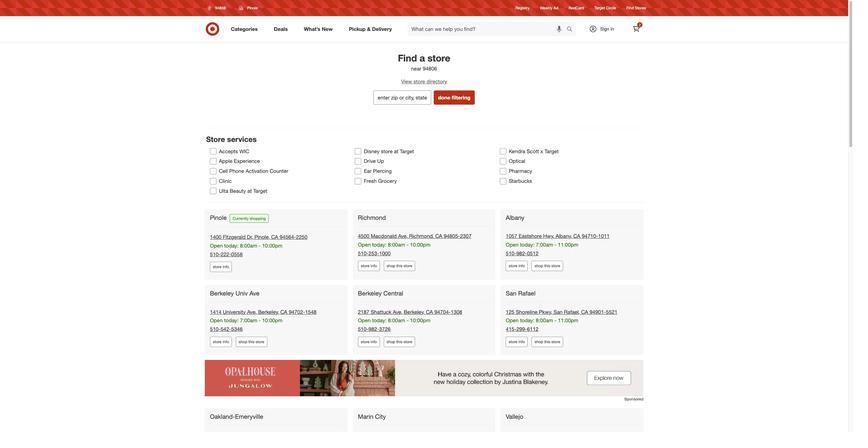 Task type: describe. For each thing, give the bounding box(es) containing it.
ave, for berkeley central
[[393, 309, 402, 316]]

1057
[[506, 233, 517, 240]]

0558
[[231, 251, 243, 258]]

berkeley central
[[358, 290, 403, 298]]

Ulta Beauty at Target checkbox
[[210, 188, 216, 195]]

store info link for richmond
[[358, 261, 380, 272]]

shop this store button for richmond
[[384, 261, 415, 272]]

shop for albany
[[535, 264, 543, 269]]

up
[[377, 158, 384, 165]]

shop for berkeley univ ave
[[239, 340, 247, 345]]

open for berkeley central
[[358, 318, 371, 324]]

hwy,
[[543, 233, 554, 240]]

7:00am for albany
[[536, 242, 553, 248]]

store inside find a store near 94806
[[428, 52, 450, 64]]

125 shoreline pkwy, san rafael, ca 94901-5521 link
[[506, 309, 617, 316]]

510-542-5346 link
[[210, 327, 243, 333]]

univ
[[236, 290, 248, 298]]

piercing
[[373, 168, 392, 175]]

marin
[[358, 414, 373, 421]]

optical
[[509, 158, 525, 165]]

richmond link
[[358, 214, 387, 222]]

registry
[[515, 6, 530, 10]]

store info for richmond
[[361, 264, 377, 269]]

target circle link
[[594, 5, 616, 11]]

1414
[[210, 309, 221, 316]]

ulta beauty at target
[[219, 188, 267, 194]]

4500
[[358, 233, 369, 240]]

this for albany
[[544, 264, 550, 269]]

today: inside 125 shoreline pkwy, san rafael, ca 94901-5521 open today: 8:00am - 11:00pm 415-299-6112
[[520, 318, 534, 324]]

pickup
[[349, 26, 366, 32]]

find stores
[[626, 6, 646, 10]]

clinic
[[219, 178, 232, 185]]

categories link
[[225, 22, 266, 36]]

ca for albany
[[573, 233, 580, 240]]

enter zip or city, state
[[378, 94, 427, 101]]

starbucks
[[509, 178, 532, 185]]

what's new link
[[298, 22, 341, 36]]

94806 button
[[204, 2, 233, 14]]

store services group
[[210, 147, 645, 196]]

ear piercing
[[364, 168, 392, 175]]

Starbucks checkbox
[[500, 178, 506, 185]]

open for berkeley univ ave
[[210, 318, 223, 324]]

shop this store button for albany
[[532, 261, 563, 272]]

- for richmond
[[407, 242, 409, 248]]

search button
[[564, 22, 579, 37]]

94806 inside dropdown button
[[215, 5, 226, 10]]

- for albany
[[555, 242, 557, 248]]

store info link for san rafael
[[506, 337, 528, 348]]

state
[[416, 94, 427, 101]]

ave, for richmond
[[398, 233, 408, 240]]

ear
[[364, 168, 372, 175]]

this for san rafael
[[544, 340, 550, 345]]

shop this store for richmond
[[387, 264, 412, 269]]

store info for pinole
[[213, 265, 229, 270]]

Apple Experience checkbox
[[210, 158, 216, 165]]

eastshore
[[519, 233, 542, 240]]

2187 shattuck ave, berkeley, ca 94704-1308 link
[[358, 309, 462, 316]]

registry link
[[515, 5, 530, 11]]

shoreline
[[516, 309, 538, 316]]

0512
[[527, 251, 539, 257]]

11:00pm inside '1057 eastshore hwy, albany, ca 94710-1011 open today: 7:00am - 11:00pm 510-982-0512'
[[558, 242, 578, 248]]

fitzgerald
[[223, 234, 246, 241]]

vallejo link
[[506, 414, 525, 421]]

directory
[[427, 78, 447, 85]]

disney
[[364, 148, 380, 155]]

weekly ad link
[[540, 5, 558, 11]]

stores
[[635, 6, 646, 10]]

510- for pinole
[[210, 251, 221, 258]]

pharmacy
[[509, 168, 532, 175]]

ca for richmond
[[435, 233, 442, 240]]

pinole,
[[254, 234, 270, 241]]

drive
[[364, 158, 376, 165]]

Fresh Grocery checkbox
[[355, 178, 361, 185]]

store down '1057 eastshore hwy, albany, ca 94710-1011 open today: 7:00am - 11:00pm 510-982-0512'
[[552, 264, 560, 269]]

today: for pinole
[[224, 243, 239, 249]]

target for disney store at target
[[400, 148, 414, 155]]

1 vertical spatial pinole
[[210, 214, 227, 222]]

pickup & delivery
[[349, 26, 392, 32]]

view store directory
[[401, 78, 447, 85]]

store down 222-
[[213, 265, 222, 270]]

deals
[[274, 26, 288, 32]]

albany link
[[506, 214, 526, 222]]

new
[[322, 26, 333, 32]]

search
[[564, 26, 579, 33]]

at for store
[[394, 148, 398, 155]]

1400 fitzgerald dr, pinole, ca 94564-2250 open today: 8:00am - 10:00pm 510-222-0558
[[210, 234, 308, 258]]

done filtering
[[438, 94, 470, 101]]

- inside 125 shoreline pkwy, san rafael, ca 94901-5521 open today: 8:00am - 11:00pm 415-299-6112
[[555, 318, 557, 324]]

shop this store for san rafael
[[535, 340, 560, 345]]

8:00am for pinole
[[240, 243, 257, 249]]

emeryville
[[235, 414, 263, 421]]

253-
[[369, 251, 379, 257]]

510-982-0512 link
[[506, 251, 539, 257]]

pkwy,
[[539, 309, 552, 316]]

store down 510-982-3726 link
[[361, 340, 370, 345]]

at for beauty
[[247, 188, 252, 194]]

this for berkeley univ ave
[[248, 340, 255, 345]]

dr,
[[247, 234, 253, 241]]

store down 2187 shattuck ave, berkeley, ca 94704-1308 open today: 8:00am - 10:00pm 510-982-3726
[[404, 340, 412, 345]]

94806 inside find a store near 94806
[[423, 66, 437, 72]]

open for albany
[[506, 242, 519, 248]]

store down 542-
[[213, 340, 222, 345]]

weekly ad
[[540, 6, 558, 10]]

1548
[[305, 309, 317, 316]]

enter
[[378, 94, 390, 101]]

What can we help you find? suggestions appear below search field
[[408, 22, 568, 36]]

apple experience
[[219, 158, 260, 165]]

berkeley, for berkeley central
[[404, 309, 425, 316]]

info for san rafael
[[519, 340, 525, 345]]

ave, for berkeley univ ave
[[247, 309, 257, 316]]

shattuck
[[371, 309, 391, 316]]

macdonald
[[371, 233, 397, 240]]

94901-
[[590, 309, 606, 316]]

store info link for berkeley central
[[358, 337, 380, 348]]

target for kendra scott x target
[[545, 148, 559, 155]]

8:00am for berkeley central
[[388, 318, 405, 324]]

Clinic checkbox
[[210, 178, 216, 185]]

shop for berkeley central
[[387, 340, 395, 345]]

info for richmond
[[371, 264, 377, 269]]

info for berkeley central
[[371, 340, 377, 345]]

982- for berkeley central
[[369, 327, 379, 333]]

today: for richmond
[[372, 242, 387, 248]]

982- for albany
[[516, 251, 527, 257]]

apple
[[219, 158, 232, 165]]

ca for berkeley central
[[426, 309, 433, 316]]

filtering
[[452, 94, 470, 101]]

accepts
[[219, 148, 238, 155]]

- for berkeley univ ave
[[259, 318, 261, 324]]

deals link
[[268, 22, 296, 36]]

510-982-3726 link
[[358, 327, 391, 333]]

kendra
[[509, 148, 525, 155]]

this for richmond
[[396, 264, 403, 269]]

94710-
[[582, 233, 598, 240]]

rafael,
[[564, 309, 580, 316]]

berkeley central link
[[358, 290, 405, 298]]

Ear Piercing checkbox
[[355, 168, 361, 175]]

2187
[[358, 309, 369, 316]]

shop this store for berkeley univ ave
[[239, 340, 264, 345]]

find for a
[[398, 52, 417, 64]]

target for ulta beauty at target
[[253, 188, 267, 194]]



Task type: locate. For each thing, give the bounding box(es) containing it.
ave, inside 1414 university ave, berkeley, ca 94702-1548 open today: 7:00am - 10:00pm 510-542-5346
[[247, 309, 257, 316]]

berkeley, inside 2187 shattuck ave, berkeley, ca 94704-1308 open today: 8:00am - 10:00pm 510-982-3726
[[404, 309, 425, 316]]

510- inside '1057 eastshore hwy, albany, ca 94710-1011 open today: 7:00am - 11:00pm 510-982-0512'
[[506, 251, 516, 257]]

Optical checkbox
[[500, 158, 506, 165]]

delivery
[[372, 26, 392, 32]]

1 horizontal spatial find
[[626, 6, 634, 10]]

1 vertical spatial 982-
[[369, 327, 379, 333]]

510- for berkeley univ ave
[[210, 327, 221, 333]]

1 vertical spatial find
[[398, 52, 417, 64]]

0 vertical spatial san
[[506, 290, 517, 298]]

store down 253-
[[361, 264, 370, 269]]

store info link down 253-
[[358, 261, 380, 272]]

store info down the 510-982-0512 link
[[509, 264, 525, 269]]

city,
[[405, 94, 414, 101]]

berkeley, inside 1414 university ave, berkeley, ca 94702-1548 open today: 7:00am - 10:00pm 510-542-5346
[[258, 309, 279, 316]]

3726
[[379, 327, 391, 333]]

shop down 6112
[[535, 340, 543, 345]]

1 berkeley, from the left
[[258, 309, 279, 316]]

94806
[[215, 5, 226, 10], [423, 66, 437, 72]]

shop this store for albany
[[535, 264, 560, 269]]

ca right rafael,
[[581, 309, 588, 316]]

- inside 2187 shattuck ave, berkeley, ca 94704-1308 open today: 8:00am - 10:00pm 510-982-3726
[[407, 318, 409, 324]]

10:00pm inside "1400 fitzgerald dr, pinole, ca 94564-2250 open today: 8:00am - 10:00pm 510-222-0558"
[[262, 243, 283, 249]]

8:00am down dr, at the bottom left of page
[[240, 243, 257, 249]]

510- inside 4500 macdonald ave, richmond, ca 94805-2307 open today: 8:00am - 10:00pm 510-253-1000
[[358, 251, 369, 257]]

ca inside "1400 fitzgerald dr, pinole, ca 94564-2250 open today: 8:00am - 10:00pm 510-222-0558"
[[271, 234, 278, 241]]

ca left 94805-
[[435, 233, 442, 240]]

today: inside "1400 fitzgerald dr, pinole, ca 94564-2250 open today: 8:00am - 10:00pm 510-222-0558"
[[224, 243, 239, 249]]

shop this store down "3726" on the bottom of the page
[[387, 340, 412, 345]]

target circle
[[594, 6, 616, 10]]

store info link down 542-
[[210, 337, 232, 348]]

open inside 4500 macdonald ave, richmond, ca 94805-2307 open today: 8:00am - 10:00pm 510-253-1000
[[358, 242, 371, 248]]

1011
[[598, 233, 610, 240]]

store info down 510-982-3726 link
[[361, 340, 377, 345]]

982- inside '1057 eastshore hwy, albany, ca 94710-1011 open today: 7:00am - 11:00pm 510-982-0512'
[[516, 251, 527, 257]]

find inside find a store near 94806
[[398, 52, 417, 64]]

store info link for pinole
[[210, 262, 232, 273]]

7:00am
[[536, 242, 553, 248], [240, 318, 257, 324]]

pickup & delivery link
[[343, 22, 400, 36]]

0 horizontal spatial 982-
[[369, 327, 379, 333]]

shop down 0512
[[535, 264, 543, 269]]

125
[[506, 309, 514, 316]]

at right beauty in the left of the page
[[247, 188, 252, 194]]

1 11:00pm from the top
[[558, 242, 578, 248]]

shop this store down 0512
[[535, 264, 560, 269]]

store info down 542-
[[213, 340, 229, 345]]

10:00pm for pinole
[[262, 243, 283, 249]]

ca for berkeley univ ave
[[280, 309, 287, 316]]

store info for albany
[[509, 264, 525, 269]]

ave, inside 2187 shattuck ave, berkeley, ca 94704-1308 open today: 8:00am - 10:00pm 510-982-3726
[[393, 309, 402, 316]]

albany,
[[556, 233, 572, 240]]

san inside 125 shoreline pkwy, san rafael, ca 94901-5521 open today: 8:00am - 11:00pm 415-299-6112
[[554, 309, 563, 316]]

find inside 'link'
[[626, 6, 634, 10]]

10:00pm inside 1414 university ave, berkeley, ca 94702-1548 open today: 7:00am - 10:00pm 510-542-5346
[[262, 318, 283, 324]]

shop this store down 5346
[[239, 340, 264, 345]]

open for richmond
[[358, 242, 371, 248]]

scott
[[527, 148, 539, 155]]

8:00am up "3726" on the bottom of the page
[[388, 318, 405, 324]]

info down 299- at the right of the page
[[519, 340, 525, 345]]

info for pinole
[[223, 265, 229, 270]]

510- down 1400
[[210, 251, 221, 258]]

today: inside '1057 eastshore hwy, albany, ca 94710-1011 open today: 7:00am - 11:00pm 510-982-0512'
[[520, 242, 534, 248]]

ca right albany,
[[573, 233, 580, 240]]

7:00am inside '1057 eastshore hwy, albany, ca 94710-1011 open today: 7:00am - 11:00pm 510-982-0512'
[[536, 242, 553, 248]]

1 vertical spatial san
[[554, 309, 563, 316]]

open inside 1414 university ave, berkeley, ca 94702-1548 open today: 7:00am - 10:00pm 510-542-5346
[[210, 318, 223, 324]]

ave,
[[398, 233, 408, 240], [247, 309, 257, 316], [393, 309, 402, 316]]

info down 542-
[[223, 340, 229, 345]]

1 vertical spatial 7:00am
[[240, 318, 257, 324]]

1 horizontal spatial 94806
[[423, 66, 437, 72]]

1 vertical spatial at
[[247, 188, 252, 194]]

- down '125 shoreline pkwy, san rafael, ca 94901-5521' link
[[555, 318, 557, 324]]

store info for berkeley univ ave
[[213, 340, 229, 345]]

info for berkeley univ ave
[[223, 340, 229, 345]]

11:00pm inside 125 shoreline pkwy, san rafael, ca 94901-5521 open today: 8:00am - 11:00pm 415-299-6112
[[558, 318, 578, 324]]

982-
[[516, 251, 527, 257], [369, 327, 379, 333]]

shopping
[[250, 216, 266, 221]]

shop this store button down 1000
[[384, 261, 415, 272]]

ulta
[[219, 188, 228, 194]]

8:00am for richmond
[[388, 242, 405, 248]]

510- down 2187
[[358, 327, 369, 333]]

Accepts WIC checkbox
[[210, 148, 216, 155]]

4500 macdonald ave, richmond, ca 94805-2307 open today: 8:00am - 10:00pm 510-253-1000
[[358, 233, 472, 257]]

shop this store button for berkeley central
[[384, 337, 415, 348]]

8:00am inside "1400 fitzgerald dr, pinole, ca 94564-2250 open today: 8:00am - 10:00pm 510-222-0558"
[[240, 243, 257, 249]]

shop
[[387, 264, 395, 269], [535, 264, 543, 269], [239, 340, 247, 345], [387, 340, 395, 345], [535, 340, 543, 345]]

pinole inside dropdown button
[[247, 5, 258, 10]]

store inside group
[[381, 148, 393, 155]]

10:00pm down pinole,
[[262, 243, 283, 249]]

Drive Up checkbox
[[355, 158, 361, 165]]

ave, left the richmond,
[[398, 233, 408, 240]]

san rafael
[[506, 290, 536, 298]]

0 vertical spatial pinole
[[247, 5, 258, 10]]

open down 1414
[[210, 318, 223, 324]]

7:00am up 5346
[[240, 318, 257, 324]]

4500 macdonald ave, richmond, ca 94805-2307 link
[[358, 233, 472, 240]]

0 vertical spatial 94806
[[215, 5, 226, 10]]

0 vertical spatial at
[[394, 148, 398, 155]]

kendra scott x target
[[509, 148, 559, 155]]

store down the 510-982-0512 link
[[509, 264, 517, 269]]

store info down 253-
[[361, 264, 377, 269]]

done
[[438, 94, 450, 101]]

ca inside 2187 shattuck ave, berkeley, ca 94704-1308 open today: 8:00am - 10:00pm 510-982-3726
[[426, 309, 433, 316]]

125 shoreline pkwy, san rafael, ca 94901-5521 open today: 8:00am - 11:00pm 415-299-6112
[[506, 309, 617, 333]]

ave, inside 4500 macdonald ave, richmond, ca 94805-2307 open today: 8:00am - 10:00pm 510-253-1000
[[398, 233, 408, 240]]

8:00am inside 4500 macdonald ave, richmond, ca 94805-2307 open today: 8:00am - 10:00pm 510-253-1000
[[388, 242, 405, 248]]

store info for san rafael
[[509, 340, 525, 345]]

94704-
[[434, 309, 451, 316]]

find stores link
[[626, 5, 646, 11]]

store down 4500 macdonald ave, richmond, ca 94805-2307 open today: 8:00am - 10:00pm 510-253-1000
[[404, 264, 412, 269]]

510-253-1000 link
[[358, 251, 391, 257]]

richmond
[[358, 214, 386, 222]]

982- inside 2187 shattuck ave, berkeley, ca 94704-1308 open today: 8:00am - 10:00pm 510-982-3726
[[369, 327, 379, 333]]

disney store at target
[[364, 148, 414, 155]]

shop this store button down "3726" on the bottom of the page
[[384, 337, 415, 348]]

11:00pm
[[558, 242, 578, 248], [558, 318, 578, 324]]

store info link down 510-982-3726 link
[[358, 337, 380, 348]]

store info link
[[358, 261, 380, 272], [506, 261, 528, 272], [210, 262, 232, 273], [210, 337, 232, 348], [358, 337, 380, 348], [506, 337, 528, 348]]

0 horizontal spatial san
[[506, 290, 517, 298]]

berkeley, for berkeley univ ave
[[258, 309, 279, 316]]

store info for berkeley central
[[361, 340, 377, 345]]

sign in
[[600, 26, 614, 32]]

info down 510-982-3726 link
[[371, 340, 377, 345]]

2 berkeley from the left
[[358, 290, 382, 298]]

advertisement region
[[205, 361, 643, 397]]

Cell Phone Activation Counter checkbox
[[210, 168, 216, 175]]

10:00pm down the richmond,
[[410, 242, 430, 248]]

drive up
[[364, 158, 384, 165]]

open up 415-
[[506, 318, 519, 324]]

shop down "3726" on the bottom of the page
[[387, 340, 395, 345]]

2 berkeley, from the left
[[404, 309, 425, 316]]

shop this store button for berkeley univ ave
[[236, 337, 267, 348]]

cell phone activation counter
[[219, 168, 288, 175]]

ca inside 4500 macdonald ave, richmond, ca 94805-2307 open today: 8:00am - 10:00pm 510-253-1000
[[435, 233, 442, 240]]

- inside '1057 eastshore hwy, albany, ca 94710-1011 open today: 7:00am - 11:00pm 510-982-0512'
[[555, 242, 557, 248]]

counter
[[270, 168, 288, 175]]

info down the 510-982-0512 link
[[519, 264, 525, 269]]

Disney store at Target checkbox
[[355, 148, 361, 155]]

1414 university ave, berkeley, ca 94702-1548 link
[[210, 309, 317, 316]]

222-
[[221, 251, 231, 258]]

today: for albany
[[520, 242, 534, 248]]

0 vertical spatial find
[[626, 6, 634, 10]]

berkeley, down 'ave'
[[258, 309, 279, 316]]

find up near
[[398, 52, 417, 64]]

1 horizontal spatial pinole
[[247, 5, 258, 10]]

shop this store down 6112
[[535, 340, 560, 345]]

510- down 1414
[[210, 327, 221, 333]]

store services
[[206, 135, 257, 144]]

ca right pinole,
[[271, 234, 278, 241]]

this for berkeley central
[[396, 340, 403, 345]]

1 horizontal spatial at
[[394, 148, 398, 155]]

ca inside 125 shoreline pkwy, san rafael, ca 94901-5521 open today: 8:00am - 11:00pm 415-299-6112
[[581, 309, 588, 316]]

ca left 94704-
[[426, 309, 433, 316]]

8:00am down pkwy,
[[536, 318, 553, 324]]

fresh grocery
[[364, 178, 397, 185]]

find for stores
[[626, 6, 634, 10]]

phone
[[229, 168, 244, 175]]

1 horizontal spatial 982-
[[516, 251, 527, 257]]

redcard link
[[569, 5, 584, 11]]

982- down shattuck
[[369, 327, 379, 333]]

san left rafael
[[506, 290, 517, 298]]

info down 253-
[[371, 264, 377, 269]]

10:00pm for berkeley univ ave
[[262, 318, 283, 324]]

shop this store down 1000
[[387, 264, 412, 269]]

1400 fitzgerald dr, pinole, ca 94564-2250 link
[[210, 234, 308, 241]]

0 horizontal spatial berkeley,
[[258, 309, 279, 316]]

- inside "1400 fitzgerald dr, pinole, ca 94564-2250 open today: 8:00am - 10:00pm 510-222-0558"
[[259, 243, 261, 249]]

wic
[[239, 148, 249, 155]]

today: for berkeley central
[[372, 318, 387, 324]]

open for pinole
[[210, 243, 223, 249]]

store info down 222-
[[213, 265, 229, 270]]

sign in link
[[584, 22, 624, 36]]

today: down macdonald
[[372, 242, 387, 248]]

info down 222-
[[223, 265, 229, 270]]

open down 4500
[[358, 242, 371, 248]]

11:00pm down albany,
[[558, 242, 578, 248]]

zip
[[391, 94, 398, 101]]

- down '4500 macdonald ave, richmond, ca 94805-2307' link
[[407, 242, 409, 248]]

2250
[[296, 234, 308, 241]]

7:00am for berkeley univ ave
[[240, 318, 257, 324]]

510- down 1057
[[506, 251, 516, 257]]

find left stores on the top of the page
[[626, 6, 634, 10]]

beauty
[[230, 188, 246, 194]]

7:00am inside 1414 university ave, berkeley, ca 94702-1548 open today: 7:00am - 10:00pm 510-542-5346
[[240, 318, 257, 324]]

open inside 2187 shattuck ave, berkeley, ca 94704-1308 open today: 8:00am - 10:00pm 510-982-3726
[[358, 318, 371, 324]]

- down 1400 fitzgerald dr, pinole, ca 94564-2250 link
[[259, 243, 261, 249]]

pinole button
[[235, 2, 262, 14]]

store up "up" at the left
[[381, 148, 393, 155]]

store info link for albany
[[506, 261, 528, 272]]

open down 2187
[[358, 318, 371, 324]]

berkeley up 1414
[[210, 290, 234, 298]]

marin city
[[358, 414, 386, 421]]

10:00pm down '2187 shattuck ave, berkeley, ca 94704-1308' "link"
[[410, 318, 430, 324]]

open inside 125 shoreline pkwy, san rafael, ca 94901-5521 open today: 8:00am - 11:00pm 415-299-6112
[[506, 318, 519, 324]]

ca for pinole
[[271, 234, 278, 241]]

0 horizontal spatial berkeley
[[210, 290, 234, 298]]

berkeley for berkeley univ ave
[[210, 290, 234, 298]]

target inside 'link'
[[594, 6, 605, 10]]

shop this store button down 6112
[[532, 337, 563, 348]]

berkeley, left 94704-
[[404, 309, 425, 316]]

shop this store button down 5346
[[236, 337, 267, 348]]

- for pinole
[[259, 243, 261, 249]]

this down '1057 eastshore hwy, albany, ca 94710-1011 open today: 7:00am - 11:00pm 510-982-0512'
[[544, 264, 550, 269]]

richmond,
[[409, 233, 434, 240]]

shop down 1000
[[387, 264, 395, 269]]

info
[[371, 264, 377, 269], [519, 264, 525, 269], [223, 265, 229, 270], [223, 340, 229, 345], [371, 340, 377, 345], [519, 340, 525, 345]]

-
[[407, 242, 409, 248], [555, 242, 557, 248], [259, 243, 261, 249], [259, 318, 261, 324], [407, 318, 409, 324], [555, 318, 557, 324]]

- for berkeley central
[[407, 318, 409, 324]]

0 vertical spatial 11:00pm
[[558, 242, 578, 248]]

x
[[540, 148, 543, 155]]

510- for richmond
[[358, 251, 369, 257]]

94564-
[[280, 234, 296, 241]]

store right view
[[414, 78, 425, 85]]

ave, right university
[[247, 309, 257, 316]]

1 berkeley from the left
[[210, 290, 234, 298]]

0 horizontal spatial at
[[247, 188, 252, 194]]

Pharmacy checkbox
[[500, 168, 506, 175]]

redcard
[[569, 6, 584, 10]]

near
[[411, 66, 421, 72]]

view store directory link
[[198, 78, 650, 85]]

10:00pm for richmond
[[410, 242, 430, 248]]

store down 125 shoreline pkwy, san rafael, ca 94901-5521 open today: 8:00am - 11:00pm 415-299-6112 at the bottom of page
[[552, 340, 560, 345]]

1057 eastshore hwy, albany, ca 94710-1011 open today: 7:00am - 11:00pm 510-982-0512
[[506, 233, 610, 257]]

10:00pm inside 2187 shattuck ave, berkeley, ca 94704-1308 open today: 8:00am - 10:00pm 510-982-3726
[[410, 318, 430, 324]]

weekly
[[540, 6, 553, 10]]

pinole
[[247, 5, 258, 10], [210, 214, 227, 222]]

510- inside "1400 fitzgerald dr, pinole, ca 94564-2250 open today: 8:00am - 10:00pm 510-222-0558"
[[210, 251, 221, 258]]

open inside "1400 fitzgerald dr, pinole, ca 94564-2250 open today: 8:00am - 10:00pm 510-222-0558"
[[210, 243, 223, 249]]

10:00pm for berkeley central
[[410, 318, 430, 324]]

Kendra Scott x Target checkbox
[[500, 148, 506, 155]]

san right pkwy,
[[554, 309, 563, 316]]

0 vertical spatial 982-
[[516, 251, 527, 257]]

510- down 4500
[[358, 251, 369, 257]]

510- inside 2187 shattuck ave, berkeley, ca 94704-1308 open today: 8:00am - 10:00pm 510-982-3726
[[358, 327, 369, 333]]

albany
[[506, 214, 524, 222]]

ca left 94702-
[[280, 309, 287, 316]]

currently
[[233, 216, 249, 221]]

8:00am inside 125 shoreline pkwy, san rafael, ca 94901-5521 open today: 8:00am - 11:00pm 415-299-6112
[[536, 318, 553, 324]]

2 11:00pm from the top
[[558, 318, 578, 324]]

1 horizontal spatial berkeley,
[[404, 309, 425, 316]]

store info link down the 510-982-0512 link
[[506, 261, 528, 272]]

store info down 299- at the right of the page
[[509, 340, 525, 345]]

berkeley inside "link"
[[358, 290, 382, 298]]

1 vertical spatial 94806
[[423, 66, 437, 72]]

accepts wic
[[219, 148, 249, 155]]

shop this store button down 0512
[[532, 261, 563, 272]]

store info link for berkeley univ ave
[[210, 337, 232, 348]]

510- for albany
[[506, 251, 516, 257]]

what's
[[304, 26, 320, 32]]

0 horizontal spatial pinole
[[210, 214, 227, 222]]

today: inside 1414 university ave, berkeley, ca 94702-1548 open today: 7:00am - 10:00pm 510-542-5346
[[224, 318, 239, 324]]

berkeley,
[[258, 309, 279, 316], [404, 309, 425, 316]]

open down 1057
[[506, 242, 519, 248]]

1 vertical spatial 11:00pm
[[558, 318, 578, 324]]

1308
[[451, 309, 462, 316]]

- down 1057 eastshore hwy, albany, ca 94710-1011 'link'
[[555, 242, 557, 248]]

today: down shoreline
[[520, 318, 534, 324]]

this down 4500 macdonald ave, richmond, ca 94805-2307 open today: 8:00am - 10:00pm 510-253-1000
[[396, 264, 403, 269]]

ca inside '1057 eastshore hwy, albany, ca 94710-1011 open today: 7:00am - 11:00pm 510-982-0512'
[[573, 233, 580, 240]]

1 horizontal spatial san
[[554, 309, 563, 316]]

1057 eastshore hwy, albany, ca 94710-1011 link
[[506, 233, 610, 240]]

0 horizontal spatial 94806
[[215, 5, 226, 10]]

store right a
[[428, 52, 450, 64]]

- down '2187 shattuck ave, berkeley, ca 94704-1308' "link"
[[407, 318, 409, 324]]

services
[[227, 135, 257, 144]]

info for albany
[[519, 264, 525, 269]]

1 horizontal spatial 7:00am
[[536, 242, 553, 248]]

0 horizontal spatial 7:00am
[[240, 318, 257, 324]]

shop this store for berkeley central
[[387, 340, 412, 345]]

- inside 1414 university ave, berkeley, ca 94702-1548 open today: 7:00am - 10:00pm 510-542-5346
[[259, 318, 261, 324]]

shop for san rafael
[[535, 340, 543, 345]]

415-299-6112 link
[[506, 327, 539, 333]]

today: down university
[[224, 318, 239, 324]]

find a store near 94806
[[398, 52, 450, 72]]

7:00am down hwy,
[[536, 242, 553, 248]]

san
[[506, 290, 517, 298], [554, 309, 563, 316]]

510- for berkeley central
[[358, 327, 369, 333]]

university
[[223, 309, 246, 316]]

8:00am inside 2187 shattuck ave, berkeley, ca 94704-1308 open today: 8:00am - 10:00pm 510-982-3726
[[388, 318, 405, 324]]

today: inside 4500 macdonald ave, richmond, ca 94805-2307 open today: 8:00am - 10:00pm 510-253-1000
[[372, 242, 387, 248]]

2 link
[[629, 22, 643, 36]]

berkeley for berkeley central
[[358, 290, 382, 298]]

store down 415-
[[509, 340, 517, 345]]

10:00pm inside 4500 macdonald ave, richmond, ca 94805-2307 open today: 8:00am - 10:00pm 510-253-1000
[[410, 242, 430, 248]]

today: for berkeley univ ave
[[224, 318, 239, 324]]

open inside '1057 eastshore hwy, albany, ca 94710-1011 open today: 7:00am - 11:00pm 510-982-0512'
[[506, 242, 519, 248]]

94806 down a
[[423, 66, 437, 72]]

today: inside 2187 shattuck ave, berkeley, ca 94704-1308 open today: 8:00am - 10:00pm 510-982-3726
[[372, 318, 387, 324]]

1 horizontal spatial berkeley
[[358, 290, 382, 298]]

0 horizontal spatial find
[[398, 52, 417, 64]]

oakland-
[[210, 414, 235, 421]]

berkeley up 2187
[[358, 290, 382, 298]]

store info link down 299- at the right of the page
[[506, 337, 528, 348]]

0 vertical spatial 7:00am
[[536, 242, 553, 248]]

store down 1414 university ave, berkeley, ca 94702-1548 open today: 7:00am - 10:00pm 510-542-5346
[[256, 340, 264, 345]]

experience
[[234, 158, 260, 165]]

ave, right shattuck
[[393, 309, 402, 316]]

ca inside 1414 university ave, berkeley, ca 94702-1548 open today: 7:00am - 10:00pm 510-542-5346
[[280, 309, 287, 316]]

shop this store button for san rafael
[[532, 337, 563, 348]]

open down 1400
[[210, 243, 223, 249]]

this down 2187 shattuck ave, berkeley, ca 94704-1308 open today: 8:00am - 10:00pm 510-982-3726
[[396, 340, 403, 345]]

510- inside 1414 university ave, berkeley, ca 94702-1548 open today: 7:00am - 10:00pm 510-542-5346
[[210, 327, 221, 333]]

shop for richmond
[[387, 264, 395, 269]]

2187 shattuck ave, berkeley, ca 94704-1308 open today: 8:00am - 10:00pm 510-982-3726
[[358, 309, 462, 333]]

store info link down 222-
[[210, 262, 232, 273]]

- inside 4500 macdonald ave, richmond, ca 94805-2307 open today: 8:00am - 10:00pm 510-253-1000
[[407, 242, 409, 248]]

today: down shattuck
[[372, 318, 387, 324]]

this down 1414 university ave, berkeley, ca 94702-1548 open today: 7:00am - 10:00pm 510-542-5346
[[248, 340, 255, 345]]

today: down eastshore
[[520, 242, 534, 248]]

10:00pm down the 1414 university ave, berkeley, ca 94702-1548 link
[[262, 318, 283, 324]]



Task type: vqa. For each thing, say whether or not it's contained in the screenshot.


